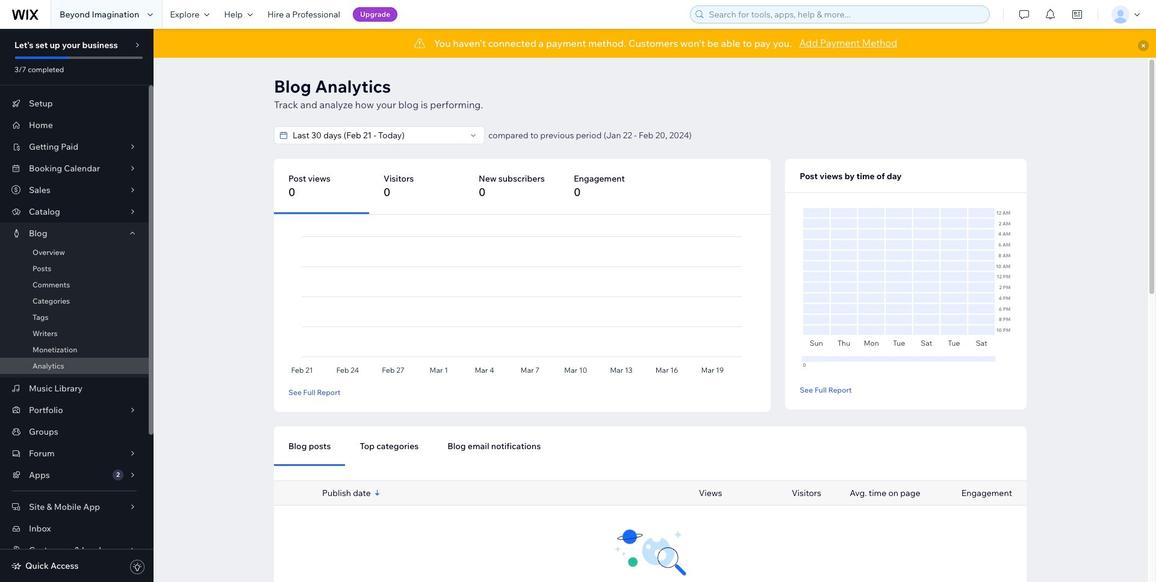 Task type: locate. For each thing, give the bounding box(es) containing it.
None field
[[289, 127, 466, 144]]

Search for tools, apps, help & more... field
[[705, 6, 986, 23]]

alert
[[154, 29, 1156, 58]]



Task type: describe. For each thing, give the bounding box(es) containing it.
sidebar element
[[0, 29, 154, 583]]



Task type: vqa. For each thing, say whether or not it's contained in the screenshot.
search for tools, apps, help & more... field
yes



